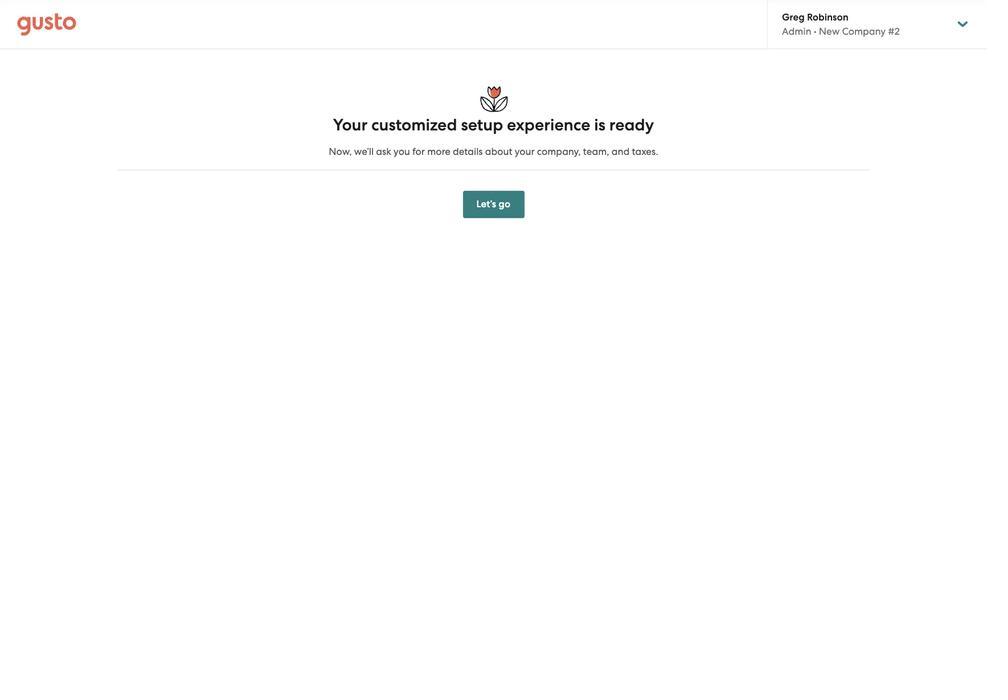 Task type: describe. For each thing, give the bounding box(es) containing it.
your customized setup experience is ready
[[333, 115, 654, 135]]

greg
[[782, 11, 805, 23]]

company,
[[537, 146, 581, 157]]

let's
[[477, 198, 496, 210]]

customized
[[371, 115, 457, 135]]

robinson
[[807, 11, 849, 23]]

now, we'll ask you for more details about your company, team, and taxes.
[[329, 146, 658, 157]]

admin
[[782, 26, 812, 37]]

company
[[842, 26, 886, 37]]

experience
[[507, 115, 590, 135]]

taxes.
[[632, 146, 658, 157]]

ready
[[609, 115, 654, 135]]

go
[[499, 198, 511, 210]]

now,
[[329, 146, 352, 157]]

home image
[[17, 13, 76, 36]]

and
[[612, 146, 630, 157]]



Task type: vqa. For each thing, say whether or not it's contained in the screenshot.
Privacy link at the left
no



Task type: locate. For each thing, give the bounding box(es) containing it.
details
[[453, 146, 483, 157]]

your
[[515, 146, 535, 157]]

more
[[427, 146, 451, 157]]

for
[[412, 146, 425, 157]]

we'll
[[354, 146, 374, 157]]

let's go
[[477, 198, 511, 210]]

let's go button
[[463, 191, 524, 218]]

setup
[[461, 115, 503, 135]]

team,
[[583, 146, 609, 157]]

•
[[814, 26, 817, 37]]

you
[[394, 146, 410, 157]]

is
[[594, 115, 606, 135]]

#2
[[888, 26, 900, 37]]

ask
[[376, 146, 391, 157]]

your
[[333, 115, 368, 135]]

greg robinson admin • new company #2
[[782, 11, 900, 37]]

about
[[485, 146, 512, 157]]

new
[[819, 26, 840, 37]]



